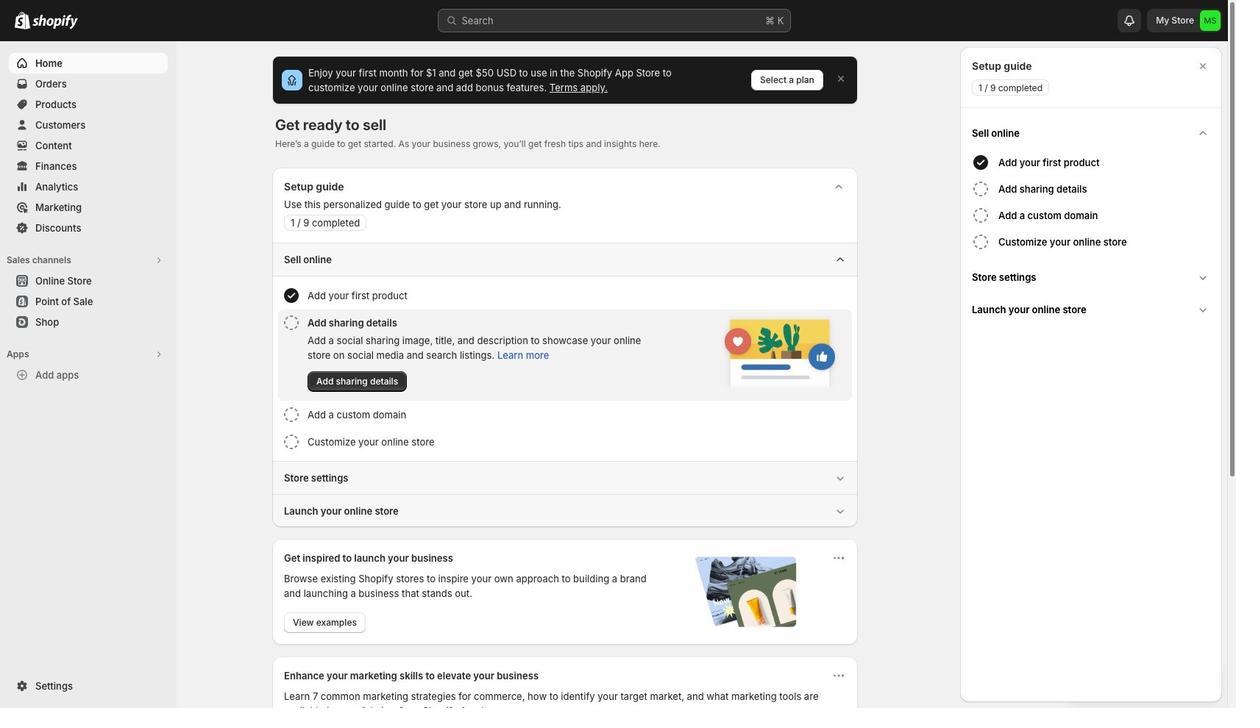 Task type: describe. For each thing, give the bounding box(es) containing it.
mark add sharing details as done image
[[972, 180, 990, 198]]

mark add your first product as not done image
[[284, 288, 299, 303]]

mark customize your online store as done image for mark add a custom domain as done image
[[284, 435, 299, 450]]

add sharing details group
[[278, 310, 852, 401]]

setup guide region
[[272, 168, 858, 528]]

mark add a custom domain as done image
[[284, 408, 299, 422]]

add your first product group
[[278, 283, 852, 309]]

0 horizontal spatial shopify image
[[15, 12, 30, 29]]



Task type: locate. For each thing, give the bounding box(es) containing it.
guide categories group
[[272, 243, 858, 528]]

my store image
[[1200, 10, 1221, 31]]

mark add a custom domain as done image
[[972, 207, 990, 224]]

mark customize your online store as done image inside customize your online store group
[[284, 435, 299, 450]]

1 horizontal spatial shopify image
[[32, 15, 78, 29]]

mark customize your online store as done image down mark add a custom domain as done image
[[284, 435, 299, 450]]

0 vertical spatial mark customize your online store as done image
[[972, 233, 990, 251]]

add a custom domain group
[[278, 402, 852, 428]]

shopify image
[[15, 12, 30, 29], [32, 15, 78, 29]]

1 horizontal spatial mark customize your online store as done image
[[972, 233, 990, 251]]

mark customize your online store as done image
[[972, 233, 990, 251], [284, 435, 299, 450]]

sell online group
[[272, 243, 858, 461]]

dialog
[[960, 47, 1222, 703]]

mark customize your online store as done image for mark add a custom domain as done icon
[[972, 233, 990, 251]]

1 vertical spatial mark customize your online store as done image
[[284, 435, 299, 450]]

mark add sharing details as done image
[[284, 316, 299, 330]]

customize your online store group
[[278, 429, 852, 455]]

0 horizontal spatial mark customize your online store as done image
[[284, 435, 299, 450]]

mark customize your online store as done image down mark add a custom domain as done icon
[[972, 233, 990, 251]]



Task type: vqa. For each thing, say whether or not it's contained in the screenshot.
'home'
no



